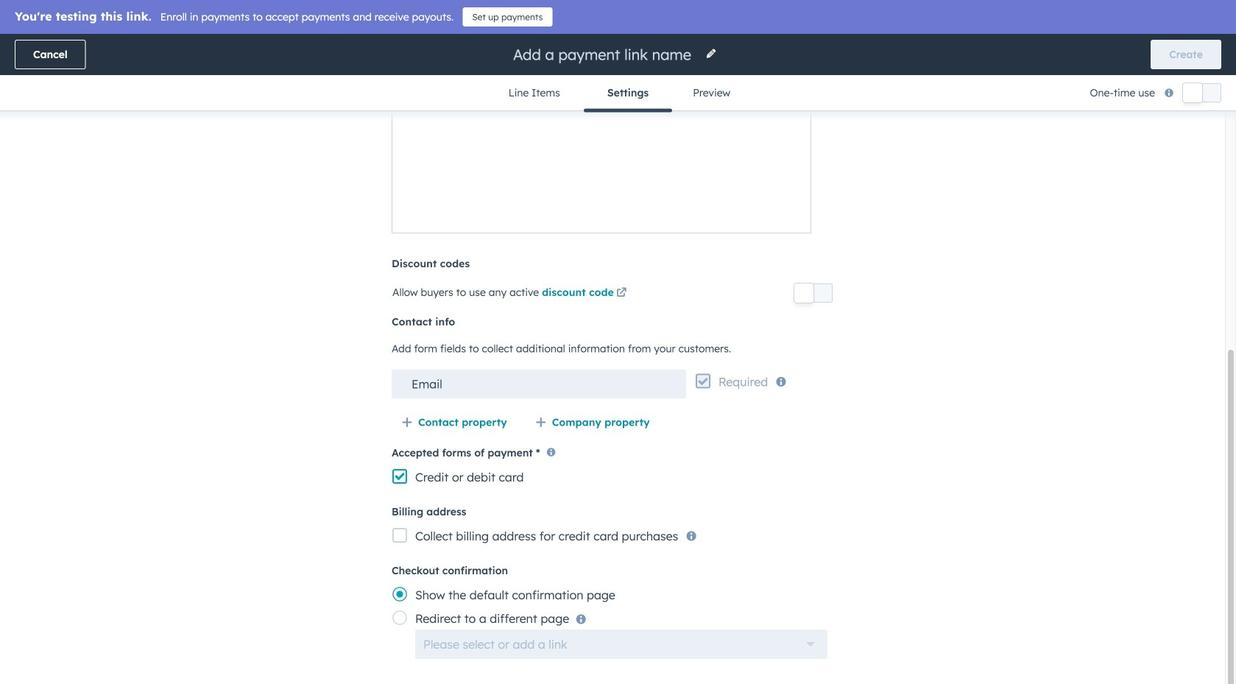 Task type: describe. For each thing, give the bounding box(es) containing it.
1 link opens in a new window image from the top
[[617, 285, 627, 302]]

4 column header from the left
[[642, 186, 715, 218]]

6 column header from the left
[[1010, 186, 1084, 218]]

page section element
[[0, 34, 1236, 112]]

1 column header from the left
[[36, 186, 231, 218]]

2 link opens in a new window image from the top
[[617, 288, 627, 299]]



Task type: vqa. For each thing, say whether or not it's contained in the screenshot.
Link opens in a new window image
yes



Task type: locate. For each thing, give the bounding box(es) containing it.
press to sort. image
[[804, 196, 810, 206]]

navigation inside page section element
[[485, 75, 751, 112]]

7 column header from the left
[[1084, 186, 1200, 218]]

3 column header from the left
[[494, 186, 642, 218]]

pagination navigation
[[500, 290, 633, 310]]

Add a payment link name field
[[512, 45, 697, 64]]

None text field
[[392, 369, 686, 399]]

press to sort. element
[[804, 196, 810, 208]]

5 column header from the left
[[826, 186, 1010, 218]]

dialog
[[0, 0, 1236, 684]]

column header
[[36, 186, 231, 218], [231, 186, 347, 218], [494, 186, 642, 218], [642, 186, 715, 218], [826, 186, 1010, 218], [1010, 186, 1084, 218], [1084, 186, 1200, 218]]

navigation
[[485, 75, 751, 112]]

Search search field
[[35, 141, 330, 170]]

2 column header from the left
[[231, 186, 347, 218]]

link opens in a new window image
[[617, 285, 627, 302], [617, 288, 627, 299]]



